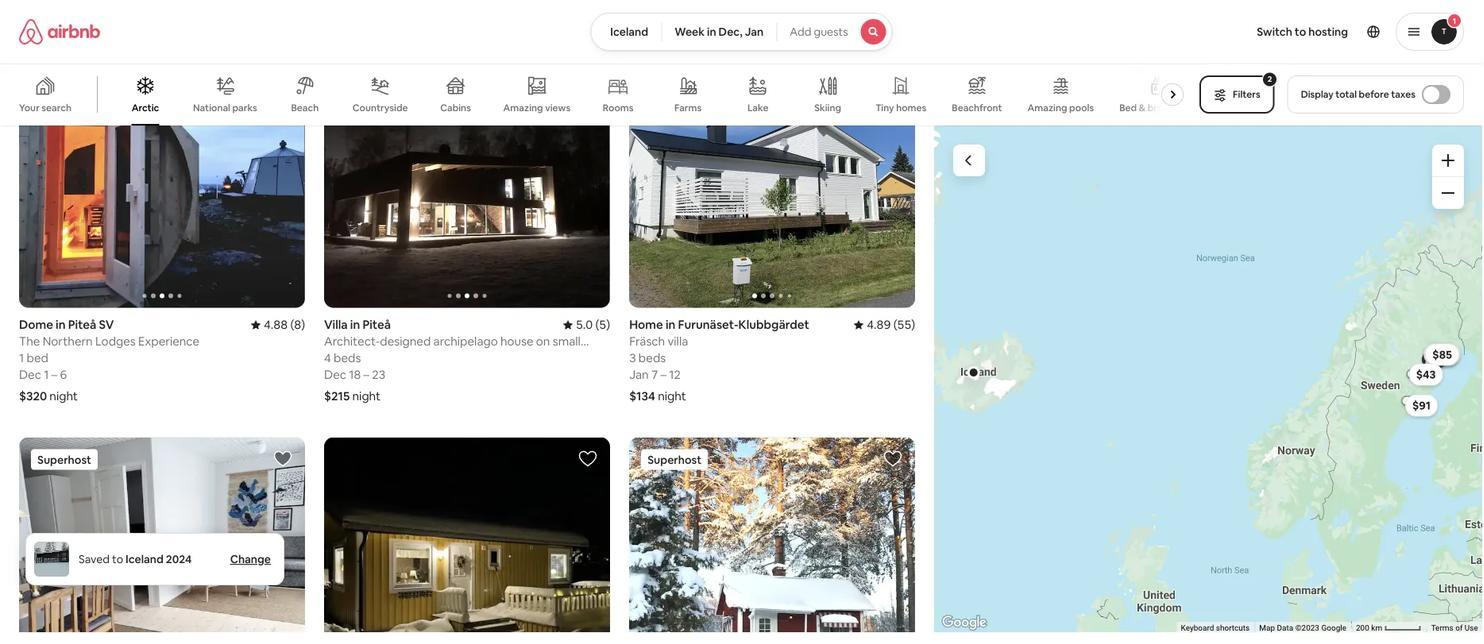 Task type: vqa. For each thing, say whether or not it's contained in the screenshot.
Dome in Piteå SV The Northern Lodges Experience 1 bed Dec 1 – 6 $320 night
yes



Task type: describe. For each thing, give the bounding box(es) containing it.
– inside the 4 beds dec 18 – 23 $215 night
[[363, 367, 369, 382]]

4.89 out of 5 average rating,  55 reviews image
[[854, 317, 915, 332]]

views
[[545, 101, 570, 114]]

the
[[19, 333, 40, 349]]

$91 $85
[[1412, 347, 1452, 413]]

1 vertical spatial iceland
[[126, 552, 163, 566]]

furunäset-
[[678, 317, 738, 332]]

terms of use
[[1431, 623, 1478, 633]]

5.0 (5)
[[576, 317, 610, 332]]

pools
[[1069, 102, 1094, 114]]

of
[[1456, 623, 1463, 633]]

google
[[1321, 623, 1347, 633]]

countryside
[[353, 102, 408, 114]]

night inside dome in piteå sv the northern lodges experience 1 bed dec 1 – 6 $320 night
[[50, 388, 78, 404]]

(8)
[[290, 317, 305, 332]]

3
[[629, 350, 636, 366]]

$43
[[1416, 368, 1436, 382]]

dome in piteå sv the northern lodges experience 1 bed dec 1 – 6 $320 night
[[19, 317, 199, 404]]

national
[[193, 101, 230, 114]]

bed & breakfasts
[[1119, 102, 1195, 114]]

1 button
[[1396, 13, 1464, 51]]

$52 button
[[1419, 355, 1450, 364]]

villa
[[324, 317, 348, 332]]

5.0
[[576, 317, 593, 332]]

google map
showing 20 stays. including 1 saved stay. region
[[934, 126, 1483, 633]]

add to wishlist: dome in piteå sv image
[[273, 48, 292, 67]]

4 beds dec 18 – 23 $215 night
[[324, 350, 385, 404]]

display total before taxes button
[[1287, 75, 1464, 114]]

amazing for amazing pools
[[1027, 102, 1067, 114]]

dec inside dome in piteå sv the northern lodges experience 1 bed dec 1 – 6 $320 night
[[19, 367, 41, 382]]

add guests button
[[776, 13, 893, 51]]

add
[[790, 25, 811, 39]]

data
[[1277, 623, 1293, 633]]

4.88 out of 5 average rating,  8 reviews image
[[251, 317, 305, 332]]

map
[[1259, 623, 1275, 633]]

&
[[1139, 102, 1146, 114]]

piteå for dome
[[68, 317, 96, 332]]

in for villa
[[350, 317, 360, 332]]

1 inside "1" dropdown button
[[1453, 15, 1456, 26]]

change
[[230, 552, 271, 566]]

display total before taxes
[[1301, 88, 1416, 100]]

zoom out image
[[1442, 187, 1454, 199]]

4.89 (55)
[[867, 317, 915, 332]]

home in furunäset-klubbgärdet fräsch villa 3 beds jan 7 – 12 $134 night
[[629, 317, 809, 404]]

saved to iceland 2024
[[79, 552, 192, 566]]

add guests
[[790, 25, 848, 39]]

terms of use link
[[1431, 623, 1478, 633]]

homes
[[896, 102, 926, 114]]

4
[[324, 350, 331, 366]]

use
[[1465, 623, 1478, 633]]

amazing for amazing views
[[503, 101, 543, 114]]

hosting
[[1308, 25, 1348, 39]]

add to wishlist: cottage in luleå ö image
[[273, 449, 292, 468]]

filters
[[1233, 88, 1260, 100]]

2
[[1268, 74, 1272, 84]]

23
[[372, 367, 385, 382]]

add to wishlist: cottage in luleå ö image
[[883, 449, 903, 468]]

week
[[675, 25, 705, 39]]

200 km
[[1356, 623, 1384, 633]]

cabins
[[440, 102, 471, 114]]

lodges
[[95, 333, 136, 349]]

dec,
[[719, 25, 743, 39]]

zoom in image
[[1442, 154, 1454, 167]]

200 km button
[[1351, 622, 1426, 633]]

remove from wishlist: villa in piteå image
[[578, 48, 597, 67]]

saved
[[79, 552, 110, 566]]

villa
[[668, 333, 688, 349]]

12
[[669, 367, 681, 382]]

sv
[[99, 317, 114, 332]]

arctic
[[132, 102, 159, 114]]

7
[[651, 367, 658, 382]]

search
[[42, 102, 71, 114]]

google image
[[938, 612, 991, 633]]

iceland inside button
[[610, 25, 648, 39]]

guests
[[814, 25, 848, 39]]

filters button
[[1200, 75, 1275, 114]]

terms
[[1431, 623, 1454, 633]]

home
[[629, 317, 663, 332]]

experience
[[138, 333, 199, 349]]

$43 button
[[1409, 364, 1443, 386]]

night inside the 4 beds dec 18 – 23 $215 night
[[352, 388, 381, 404]]



Task type: locate. For each thing, give the bounding box(es) containing it.
beachfront
[[952, 102, 1002, 114]]

profile element
[[912, 0, 1464, 64]]

0 vertical spatial jan
[[745, 25, 764, 39]]

in up villa
[[666, 317, 675, 332]]

piteå
[[68, 317, 96, 332], [363, 317, 391, 332]]

to right switch
[[1295, 25, 1306, 39]]

2 dec from the left
[[324, 367, 346, 382]]

keyboard shortcuts button
[[1181, 622, 1250, 633]]

1 horizontal spatial piteå
[[363, 317, 391, 332]]

(55)
[[893, 317, 915, 332]]

in inside home in furunäset-klubbgärdet fräsch villa 3 beds jan 7 – 12 $134 night
[[666, 317, 675, 332]]

jan left 7
[[629, 367, 649, 382]]

1 piteå from the left
[[68, 317, 96, 332]]

– inside home in furunäset-klubbgärdet fräsch villa 3 beds jan 7 – 12 $134 night
[[660, 367, 666, 382]]

$52
[[1430, 357, 1439, 362]]

3 – from the left
[[660, 367, 666, 382]]

–
[[51, 367, 57, 382], [363, 367, 369, 382], [660, 367, 666, 382]]

iceland left week
[[610, 25, 648, 39]]

display
[[1301, 88, 1333, 100]]

piteå inside dome in piteå sv the northern lodges experience 1 bed dec 1 – 6 $320 night
[[68, 317, 96, 332]]

taxes
[[1391, 88, 1416, 100]]

1 horizontal spatial iceland
[[610, 25, 648, 39]]

beds up 7
[[639, 350, 666, 366]]

6
[[60, 367, 67, 382]]

fräsch
[[629, 333, 665, 349]]

klubbgärdet
[[738, 317, 809, 332]]

to
[[1295, 25, 1306, 39], [112, 552, 123, 566]]

0 horizontal spatial 1
[[19, 350, 24, 366]]

1 horizontal spatial 1
[[44, 367, 49, 382]]

in for home
[[666, 317, 675, 332]]

northern
[[43, 333, 93, 349]]

2 piteå from the left
[[363, 317, 391, 332]]

keyboard
[[1181, 623, 1214, 633]]

– left 6
[[51, 367, 57, 382]]

km
[[1371, 623, 1382, 633]]

18
[[349, 367, 361, 382]]

jan right dec,
[[745, 25, 764, 39]]

bed
[[27, 350, 48, 366]]

beds inside home in furunäset-klubbgärdet fräsch villa 3 beds jan 7 – 12 $134 night
[[639, 350, 666, 366]]

skiing
[[814, 102, 841, 114]]

to for hosting
[[1295, 25, 1306, 39]]

0 vertical spatial to
[[1295, 25, 1306, 39]]

$215
[[324, 388, 350, 404]]

switch
[[1257, 25, 1292, 39]]

1 dec from the left
[[19, 367, 41, 382]]

©2023
[[1295, 623, 1320, 633]]

3 night from the left
[[658, 388, 686, 404]]

week in dec, jan
[[675, 25, 764, 39]]

amazing
[[503, 101, 543, 114], [1027, 102, 1067, 114]]

to inside profile element
[[1295, 25, 1306, 39]]

night down 6
[[50, 388, 78, 404]]

in
[[707, 25, 716, 39], [56, 317, 66, 332], [350, 317, 360, 332], [666, 317, 675, 332]]

night down 12
[[658, 388, 686, 404]]

in for dome
[[56, 317, 66, 332]]

beds inside the 4 beds dec 18 – 23 $215 night
[[334, 350, 361, 366]]

$85 inside $91 $85
[[1432, 347, 1452, 362]]

1
[[1453, 15, 1456, 26], [19, 350, 24, 366], [44, 367, 49, 382]]

0 horizontal spatial iceland
[[126, 552, 163, 566]]

bed
[[1119, 102, 1137, 114]]

2 – from the left
[[363, 367, 369, 382]]

piteå up northern
[[68, 317, 96, 332]]

0 vertical spatial 1
[[1453, 15, 1456, 26]]

tiny
[[875, 102, 894, 114]]

1 horizontal spatial jan
[[745, 25, 764, 39]]

switch to hosting link
[[1247, 15, 1358, 48]]

1 horizontal spatial –
[[363, 367, 369, 382]]

200
[[1356, 623, 1369, 633]]

amazing views
[[503, 101, 570, 114]]

in for week
[[707, 25, 716, 39]]

in right villa
[[350, 317, 360, 332]]

0 vertical spatial iceland
[[610, 25, 648, 39]]

amazing left "views" at top left
[[503, 101, 543, 114]]

0 horizontal spatial jan
[[629, 367, 649, 382]]

your
[[19, 102, 40, 114]]

2 night from the left
[[352, 388, 381, 404]]

dec inside the 4 beds dec 18 – 23 $215 night
[[324, 367, 346, 382]]

in left dec,
[[707, 25, 716, 39]]

1 horizontal spatial beds
[[639, 350, 666, 366]]

4.89
[[867, 317, 891, 332]]

0 horizontal spatial beds
[[334, 350, 361, 366]]

1 horizontal spatial dec
[[324, 367, 346, 382]]

0 horizontal spatial to
[[112, 552, 123, 566]]

iceland button
[[590, 13, 662, 51]]

night inside home in furunäset-klubbgärdet fräsch villa 3 beds jan 7 – 12 $134 night
[[658, 388, 686, 404]]

– right 18
[[363, 367, 369, 382]]

to right saved on the left of page
[[112, 552, 123, 566]]

$91
[[1412, 398, 1431, 413]]

1 vertical spatial to
[[112, 552, 123, 566]]

jan inside home in furunäset-klubbgärdet fräsch villa 3 beds jan 7 – 12 $134 night
[[629, 367, 649, 382]]

your search
[[19, 102, 71, 114]]

piteå for villa
[[363, 317, 391, 332]]

farms
[[674, 102, 702, 114]]

– right 7
[[660, 367, 666, 382]]

total
[[1336, 88, 1357, 100]]

week in dec, jan button
[[661, 13, 777, 51]]

dec
[[19, 367, 41, 382], [324, 367, 346, 382]]

in inside button
[[707, 25, 716, 39]]

– inside dome in piteå sv the northern lodges experience 1 bed dec 1 – 6 $320 night
[[51, 367, 57, 382]]

group
[[19, 36, 305, 308], [324, 36, 610, 308], [629, 36, 915, 308], [0, 64, 1195, 126], [19, 437, 305, 633], [324, 437, 610, 633], [629, 437, 915, 633]]

1 night from the left
[[50, 388, 78, 404]]

night down 18
[[352, 388, 381, 404]]

0 horizontal spatial piteå
[[68, 317, 96, 332]]

before
[[1359, 88, 1389, 100]]

parks
[[232, 101, 257, 114]]

$85
[[1432, 347, 1452, 362], [1433, 347, 1452, 362]]

change button
[[230, 552, 271, 566]]

$112
[[1431, 347, 1454, 362]]

amazing left pools
[[1027, 102, 1067, 114]]

iceland left 2024
[[126, 552, 163, 566]]

beds
[[334, 350, 361, 366], [639, 350, 666, 366]]

1 – from the left
[[51, 367, 57, 382]]

switch to hosting
[[1257, 25, 1348, 39]]

2 vertical spatial 1
[[44, 367, 49, 382]]

map data ©2023 google
[[1259, 623, 1347, 633]]

none search field containing iceland
[[590, 13, 893, 51]]

in up northern
[[56, 317, 66, 332]]

0 horizontal spatial amazing
[[503, 101, 543, 114]]

2 horizontal spatial 1
[[1453, 15, 1456, 26]]

2 beds from the left
[[639, 350, 666, 366]]

lake
[[747, 102, 768, 114]]

(5)
[[595, 317, 610, 332]]

jan
[[745, 25, 764, 39], [629, 367, 649, 382]]

beach
[[291, 102, 319, 114]]

breakfasts
[[1148, 102, 1195, 114]]

to for iceland
[[112, 552, 123, 566]]

2 horizontal spatial night
[[658, 388, 686, 404]]

1 beds from the left
[[334, 350, 361, 366]]

0 horizontal spatial –
[[51, 367, 57, 382]]

0 horizontal spatial dec
[[19, 367, 41, 382]]

5.0 out of 5 average rating,  5 reviews image
[[563, 317, 610, 332]]

add to wishlist: home in furunäset-klubbgärdet image
[[883, 48, 903, 67]]

dec down bed
[[19, 367, 41, 382]]

jan inside button
[[745, 25, 764, 39]]

piteå right villa
[[363, 317, 391, 332]]

$134
[[629, 388, 655, 404]]

$320
[[19, 388, 47, 404]]

$91 button
[[1405, 394, 1438, 417]]

$112 button
[[1424, 344, 1461, 366]]

2 horizontal spatial –
[[660, 367, 666, 382]]

1 horizontal spatial to
[[1295, 25, 1306, 39]]

shortcuts
[[1216, 623, 1250, 633]]

2024
[[166, 552, 192, 566]]

None search field
[[590, 13, 893, 51]]

add to wishlist: cabin in piteå n image
[[578, 449, 597, 468]]

0 horizontal spatial night
[[50, 388, 78, 404]]

iceland
[[610, 25, 648, 39], [126, 552, 163, 566]]

1 horizontal spatial amazing
[[1027, 102, 1067, 114]]

amazing pools
[[1027, 102, 1094, 114]]

1 vertical spatial 1
[[19, 350, 24, 366]]

tiny homes
[[875, 102, 926, 114]]

beds up 18
[[334, 350, 361, 366]]

group containing national parks
[[0, 64, 1195, 126]]

1 horizontal spatial night
[[352, 388, 381, 404]]

dec down 4
[[324, 367, 346, 382]]

in inside dome in piteå sv the northern lodges experience 1 bed dec 1 – 6 $320 night
[[56, 317, 66, 332]]

1 vertical spatial jan
[[629, 367, 649, 382]]

rooms
[[603, 102, 634, 114]]



